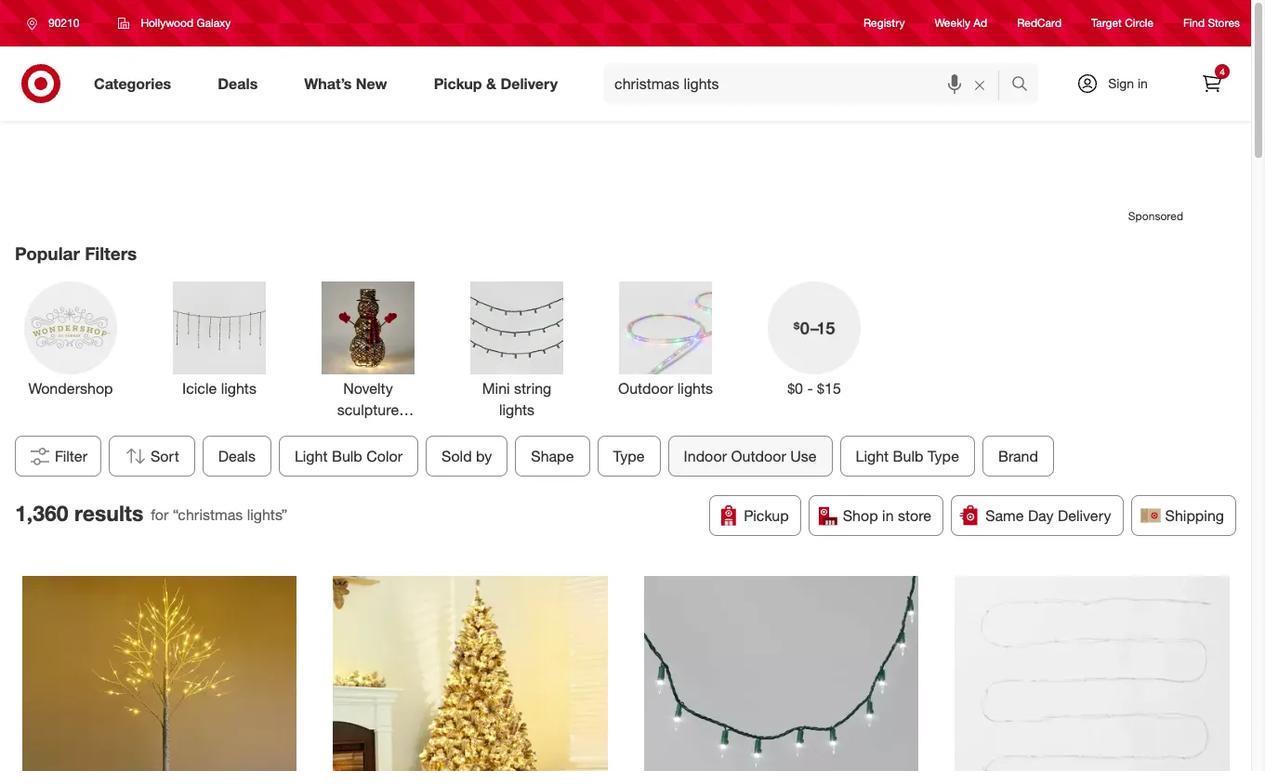 Task type: describe. For each thing, give the bounding box(es) containing it.
brand
[[999, 447, 1039, 465]]

brand button
[[983, 436, 1055, 477]]

target circle
[[1092, 16, 1154, 30]]

same day delivery
[[986, 506, 1112, 525]]

redcard link
[[1017, 15, 1062, 31]]

novelty sculpture lights
[[337, 379, 399, 440]]

sign in link
[[1061, 63, 1177, 104]]

wondershop
[[28, 379, 113, 398]]

sold by button
[[426, 436, 508, 477]]

for
[[151, 506, 169, 525]]

pickup & delivery link
[[418, 63, 581, 104]]

90210 button
[[15, 7, 99, 40]]

icicle
[[182, 379, 217, 398]]

day
[[1028, 506, 1054, 525]]

shop
[[843, 506, 878, 525]]

redcard
[[1017, 16, 1062, 30]]

sold
[[442, 447, 472, 465]]

&
[[486, 74, 497, 93]]

delivery for same day delivery
[[1058, 506, 1112, 525]]

4 link
[[1192, 63, 1233, 104]]

sign in
[[1109, 75, 1148, 91]]

find
[[1184, 16, 1205, 30]]

mini string lights link
[[461, 278, 573, 421]]

shape button
[[516, 436, 590, 477]]

1,360
[[15, 500, 68, 527]]

hollywood galaxy button
[[106, 7, 243, 40]]

type button
[[598, 436, 661, 477]]

indoor outdoor use button
[[668, 436, 833, 477]]

$15
[[817, 379, 841, 398]]

search button
[[1003, 63, 1048, 108]]

90210
[[48, 16, 79, 30]]

pickup for pickup & delivery
[[434, 74, 482, 93]]

use
[[791, 447, 817, 465]]

hollywood
[[141, 16, 194, 30]]

shape
[[531, 447, 574, 465]]

lights inside novelty sculpture lights
[[350, 422, 386, 440]]

registry
[[864, 16, 905, 30]]

galaxy
[[197, 16, 231, 30]]

same
[[986, 506, 1024, 525]]

target circle link
[[1092, 15, 1154, 31]]

shop in store
[[843, 506, 932, 525]]

lights"
[[247, 506, 288, 525]]

light for light bulb type
[[856, 447, 889, 465]]

light bulb type
[[856, 447, 960, 465]]

what's new
[[304, 74, 387, 93]]

categories link
[[78, 63, 195, 104]]

color
[[367, 447, 403, 465]]

lights up the indoor
[[678, 379, 713, 398]]

light bulb type button
[[840, 436, 976, 477]]

light bulb color
[[295, 447, 403, 465]]

weekly ad link
[[935, 15, 988, 31]]

new
[[356, 74, 387, 93]]

search
[[1003, 76, 1048, 94]]

by
[[476, 447, 492, 465]]

novelty sculpture lights link
[[312, 278, 424, 440]]

sculpture
[[337, 401, 399, 419]]

type inside button
[[613, 447, 645, 465]]

popular
[[15, 243, 80, 264]]

shipping
[[1166, 506, 1225, 525]]

target
[[1092, 16, 1122, 30]]

lights inside mini string lights
[[499, 401, 535, 419]]

-
[[808, 379, 813, 398]]

what's
[[304, 74, 352, 93]]

bulb for color
[[332, 447, 363, 465]]

filter
[[55, 447, 88, 465]]

results
[[74, 500, 143, 527]]

in for sign
[[1138, 75, 1148, 91]]

find stores link
[[1184, 15, 1240, 31]]

novelty
[[343, 379, 393, 398]]

outdoor lights link
[[610, 278, 722, 400]]

filters
[[85, 243, 137, 264]]

shop in store button
[[809, 495, 944, 536]]

in for shop
[[883, 506, 894, 525]]

deals link
[[202, 63, 281, 104]]



Task type: locate. For each thing, give the bounding box(es) containing it.
30ct battery operated led christmas dewdrop fairy string lights warm white with silver wire - wondershop™ image
[[955, 577, 1230, 772], [955, 577, 1230, 772]]

1 horizontal spatial in
[[1138, 75, 1148, 91]]

1 vertical spatial pickup
[[744, 506, 789, 525]]

outdoor left use
[[731, 447, 787, 465]]

wondershop link
[[15, 278, 126, 400]]

type inside button
[[928, 447, 960, 465]]

lights
[[221, 379, 257, 398], [678, 379, 713, 398], [499, 401, 535, 419], [350, 422, 386, 440]]

light left 'color'
[[295, 447, 328, 465]]

registry link
[[864, 15, 905, 31]]

delivery for pickup & delivery
[[501, 74, 558, 93]]

outdoor up type button
[[618, 379, 674, 398]]

1 horizontal spatial bulb
[[893, 447, 924, 465]]

light
[[295, 447, 328, 465], [856, 447, 889, 465]]

deals button
[[203, 436, 272, 477]]

pickup for pickup
[[744, 506, 789, 525]]

1 horizontal spatial pickup
[[744, 506, 789, 525]]

deals down the "galaxy"
[[218, 74, 258, 93]]

outdoor lights
[[618, 379, 713, 398]]

hollywood galaxy
[[141, 16, 231, 30]]

ad
[[974, 16, 988, 30]]

type up store
[[928, 447, 960, 465]]

0 vertical spatial pickup
[[434, 74, 482, 93]]

0 horizontal spatial bulb
[[332, 447, 363, 465]]

indoor
[[684, 447, 727, 465]]

1 horizontal spatial outdoor
[[731, 447, 787, 465]]

pickup left &
[[434, 74, 482, 93]]

bulb for type
[[893, 447, 924, 465]]

0 vertical spatial delivery
[[501, 74, 558, 93]]

deals up "christmas
[[218, 447, 256, 465]]

light inside button
[[295, 447, 328, 465]]

deals
[[218, 74, 258, 93], [218, 447, 256, 465]]

bulb left 'color'
[[332, 447, 363, 465]]

delivery right &
[[501, 74, 558, 93]]

0 horizontal spatial outdoor
[[618, 379, 674, 398]]

in inside button
[[883, 506, 894, 525]]

deals inside deals button
[[218, 447, 256, 465]]

$0
[[788, 379, 803, 398]]

0 vertical spatial outdoor
[[618, 379, 674, 398]]

bulb inside button
[[332, 447, 363, 465]]

indoor outdoor use
[[684, 447, 817, 465]]

light bulb color button
[[279, 436, 419, 477]]

2 bulb from the left
[[893, 447, 924, 465]]

1 horizontal spatial light
[[856, 447, 889, 465]]

in left store
[[883, 506, 894, 525]]

sold by
[[442, 447, 492, 465]]

0 horizontal spatial light
[[295, 447, 328, 465]]

delivery
[[501, 74, 558, 93], [1058, 506, 1112, 525]]

2 light from the left
[[856, 447, 889, 465]]

4
[[1220, 66, 1225, 77]]

0 vertical spatial in
[[1138, 75, 1148, 91]]

1 deals from the top
[[218, 74, 258, 93]]

sponsored
[[1129, 209, 1184, 223]]

mini string lights
[[482, 379, 552, 419]]

1 bulb from the left
[[332, 447, 363, 465]]

bulb up store
[[893, 447, 924, 465]]

2 type from the left
[[928, 447, 960, 465]]

pickup
[[434, 74, 482, 93], [744, 506, 789, 525]]

string
[[514, 379, 552, 398]]

bulb
[[332, 447, 363, 465], [893, 447, 924, 465]]

1 horizontal spatial type
[[928, 447, 960, 465]]

delivery right day
[[1058, 506, 1112, 525]]

pickup & delivery
[[434, 74, 558, 93]]

sort button
[[109, 436, 195, 477]]

light inside button
[[856, 447, 889, 465]]

0 horizontal spatial delivery
[[501, 74, 558, 93]]

shipping button
[[1131, 495, 1237, 536]]

lights right icicle
[[221, 379, 257, 398]]

light for light bulb color
[[295, 447, 328, 465]]

deals for the deals link
[[218, 74, 258, 93]]

icicle lights link
[[164, 278, 275, 400]]

pickup down indoor outdoor use
[[744, 506, 789, 525]]

1 light from the left
[[295, 447, 328, 465]]

in
[[1138, 75, 1148, 91], [883, 506, 894, 525]]

weekly ad
[[935, 16, 988, 30]]

100ct led smooth mini christmas string lights with green wire - wondershop™ image
[[644, 577, 919, 772], [644, 577, 919, 772]]

same day delivery button
[[951, 495, 1124, 536]]

1 vertical spatial deals
[[218, 447, 256, 465]]

lights down string
[[499, 401, 535, 419]]

mini
[[482, 379, 510, 398]]

$0 - $15
[[788, 379, 841, 398]]

outdoor
[[618, 379, 674, 398], [731, 447, 787, 465]]

what's new link
[[289, 63, 411, 104]]

1 vertical spatial outdoor
[[731, 447, 787, 465]]

1 type from the left
[[613, 447, 645, 465]]

pickup button
[[710, 495, 801, 536]]

popular filters
[[15, 243, 137, 264]]

weekly
[[935, 16, 971, 30]]

filter button
[[15, 436, 101, 477]]

2 deals from the top
[[218, 447, 256, 465]]

circle
[[1125, 16, 1154, 30]]

0 horizontal spatial type
[[613, 447, 645, 465]]

pickup inside button
[[744, 506, 789, 525]]

delivery inside button
[[1058, 506, 1112, 525]]

light up shop in store button
[[856, 447, 889, 465]]

categories
[[94, 74, 171, 93]]

$0 - $15 link
[[759, 278, 870, 400]]

store
[[898, 506, 932, 525]]

type right "shape" button
[[613, 447, 645, 465]]

0 vertical spatial deals
[[218, 74, 258, 93]]

sort
[[151, 447, 179, 465]]

1 vertical spatial in
[[883, 506, 894, 525]]

outdoor inside button
[[731, 447, 787, 465]]

deals for deals button
[[218, 447, 256, 465]]

stores
[[1208, 16, 1240, 30]]

sign
[[1109, 75, 1135, 91]]

What can we help you find? suggestions appear below search field
[[604, 63, 1016, 104]]

"christmas
[[173, 506, 243, 525]]

icicle lights
[[182, 379, 257, 398]]

type
[[613, 447, 645, 465], [928, 447, 960, 465]]

0 horizontal spatial pickup
[[434, 74, 482, 93]]

costway prelit 7.5ft christmas tree flocked xmas snowy tree 450 led lights image
[[333, 577, 608, 772], [333, 577, 608, 772]]

0 horizontal spatial in
[[883, 506, 894, 525]]

in right sign
[[1138, 75, 1148, 91]]

1 horizontal spatial delivery
[[1058, 506, 1112, 525]]

lights down the sculpture
[[350, 422, 386, 440]]

find stores
[[1184, 16, 1240, 30]]

bulb inside button
[[893, 447, 924, 465]]

1 vertical spatial delivery
[[1058, 506, 1112, 525]]

costway 2ft/ 4ft/ 5ft/ 6ft pre-lit white twig birch tree for christmas holiday w/ led lights image
[[22, 577, 297, 772], [22, 577, 297, 772]]

1,360 results for "christmas lights"
[[15, 500, 288, 527]]



Task type: vqa. For each thing, say whether or not it's contained in the screenshot.
the Light corresponding to Light Bulb Type
yes



